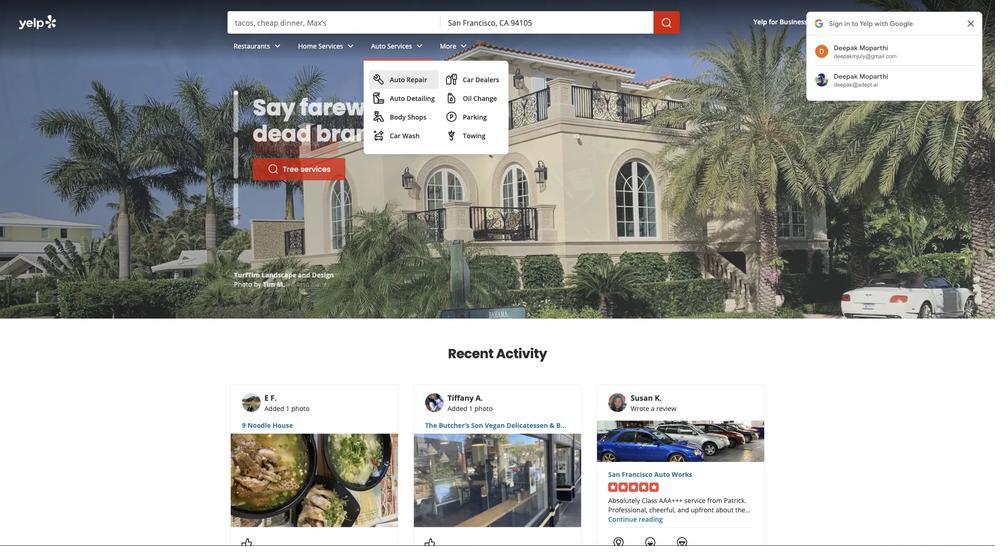Task type: locate. For each thing, give the bounding box(es) containing it.
1 inside tiffany a. added 1 photo
[[469, 404, 473, 413]]

for up repair
[[314, 92, 346, 123]]

k.
[[655, 393, 662, 403]]

1 1 from the left
[[286, 404, 290, 413]]

none field find
[[235, 17, 433, 28]]

m.
[[277, 280, 285, 289]]

24 towing v2 image
[[446, 130, 457, 141]]

24 chevron down v2 image right more
[[458, 40, 470, 52]]

5 star rating image
[[609, 483, 659, 492]]

24 chevron down v2 image right restaurants
[[272, 40, 283, 52]]

photo inside repairsmith photo from the business owner
[[234, 280, 252, 289]]

2 photo from the left
[[475, 404, 493, 413]]

1 horizontal spatial for
[[769, 17, 778, 26]]

a.
[[476, 393, 483, 403]]

1 vertical spatial car
[[390, 131, 401, 140]]

1 added from the left
[[265, 404, 284, 413]]

0 horizontal spatial none field
[[235, 17, 433, 28]]

auto inside auto detailing link
[[390, 94, 405, 103]]

auto repair
[[283, 138, 324, 148]]

continue
[[609, 515, 637, 524]]

24 car dealer v2 image
[[446, 74, 457, 85]]

like feed item image for tiffany a.
[[424, 538, 436, 546]]

24 chevron down v2 image for restaurants
[[272, 40, 283, 52]]

24 chevron down v2 image for more
[[458, 40, 470, 52]]

log in button
[[890, 12, 928, 33]]

added inside e f. added 1 photo
[[265, 404, 284, 413]]

2 horizontal spatial a
[[851, 17, 855, 26]]

photo inside tiffany a. added 1 photo
[[475, 404, 493, 413]]

a
[[851, 17, 855, 26], [350, 92, 365, 123], [651, 404, 655, 413]]

farewell
[[300, 92, 392, 123]]

a right write
[[851, 17, 855, 26]]

Find text field
[[235, 17, 433, 28]]

up
[[959, 17, 969, 28]]

24 chevron down v2 image inside more link
[[458, 40, 470, 52]]

1 horizontal spatial like feed item image
[[424, 538, 436, 546]]

0 horizontal spatial for
[[314, 92, 346, 123]]

susan k. link
[[631, 393, 662, 403]]

1 horizontal spatial none field
[[448, 17, 646, 28]]

san
[[609, 470, 620, 479]]

24 chevron down v2 image inside home services link
[[345, 40, 356, 52]]

2 24 chevron down v2 image from the left
[[345, 40, 356, 52]]

auto
[[371, 41, 386, 50], [390, 75, 405, 84], [390, 94, 405, 103], [283, 138, 300, 148], [655, 470, 670, 479]]

1 horizontal spatial services
[[387, 41, 412, 50]]

works
[[672, 470, 693, 479]]

added
[[265, 404, 284, 413], [448, 404, 468, 413]]

auto inside auto repair link
[[390, 75, 405, 84]]

auto right the 24 auto repair v2 icon
[[390, 75, 405, 84]]

dead
[[253, 118, 312, 149]]

1 none field from the left
[[235, 17, 433, 28]]

change
[[474, 94, 497, 103]]

the butcher's son vegan delicatessen & bakery link
[[425, 421, 579, 430]]

24 body shop v2 image
[[373, 111, 384, 122]]

3 24 chevron down v2 image from the left
[[414, 40, 425, 52]]

auto inside auto repair link
[[283, 138, 300, 148]]

1 inside e f. added 1 photo
[[286, 404, 290, 413]]

a down susan k. link
[[651, 404, 655, 413]]

susan k. wrote a review
[[631, 393, 677, 413]]

time for a tune-up?
[[253, 92, 477, 123]]

1 horizontal spatial added
[[448, 404, 468, 413]]

1 down 'tiffany a.' link
[[469, 404, 473, 413]]

None field
[[235, 17, 433, 28], [448, 17, 646, 28]]

for right yelp
[[769, 17, 778, 26]]

1 photo from the left
[[292, 404, 310, 413]]

photo inside e f. added 1 photo
[[292, 404, 310, 413]]

wash
[[402, 131, 420, 140]]

car left wash in the top of the page
[[390, 131, 401, 140]]

0 horizontal spatial added
[[265, 404, 284, 413]]

tim
[[263, 280, 275, 289]]

added down tiffany
[[448, 404, 468, 413]]

24 chevron down v2 image inside restaurants link
[[272, 40, 283, 52]]

added inside tiffany a. added 1 photo
[[448, 404, 468, 413]]

None search field
[[228, 11, 682, 34]]

auto services link
[[364, 34, 433, 61]]

1 like feed item image from the left
[[241, 538, 252, 546]]

1 vertical spatial a
[[350, 92, 365, 123]]

search image
[[661, 17, 673, 29]]

a left 24 auto detailing v2 image
[[350, 92, 365, 123]]

auto right 24 search v2 icon
[[283, 138, 300, 148]]

None search field
[[0, 0, 995, 154]]

1 up "house"
[[286, 404, 290, 413]]

2 like feed item image from the left
[[424, 538, 436, 546]]

1 vertical spatial for
[[314, 92, 346, 123]]

services
[[319, 41, 343, 50], [387, 41, 412, 50]]

turftim landscape and design photo by tim m.
[[234, 270, 334, 289]]

2 services from the left
[[387, 41, 412, 50]]

services right home
[[319, 41, 343, 50]]

auto left works
[[655, 470, 670, 479]]

repair
[[407, 75, 427, 84]]

turftim
[[234, 270, 260, 279]]

1 horizontal spatial car
[[463, 75, 474, 84]]

1 for f.
[[286, 404, 290, 413]]

services up auto repair link on the left of the page
[[387, 41, 412, 50]]

2 added from the left
[[448, 404, 468, 413]]

from
[[254, 280, 269, 289]]

menu
[[364, 61, 509, 154]]

repairsmith
[[234, 270, 275, 279]]

auto inside auto services link
[[371, 41, 386, 50]]

24 chevron down v2 image for auto services
[[414, 40, 425, 52]]

24 chevron down v2 image
[[272, 40, 283, 52], [345, 40, 356, 52], [414, 40, 425, 52], [458, 40, 470, 52]]

tiffany
[[448, 393, 474, 403]]

san francisco auto works link
[[609, 470, 753, 479]]

1 24 chevron down v2 image from the left
[[272, 40, 283, 52]]

added down f.
[[265, 404, 284, 413]]

0 horizontal spatial services
[[319, 41, 343, 50]]

car for car dealers
[[463, 75, 474, 84]]

review
[[657, 404, 677, 413]]

0 vertical spatial a
[[851, 17, 855, 26]]

a inside 'link'
[[851, 17, 855, 26]]

auto services
[[371, 41, 412, 50]]

photo inside turftim landscape and design photo by tim m.
[[234, 280, 252, 289]]

parking
[[463, 112, 487, 121]]

1 services from the left
[[319, 41, 343, 50]]

auto inside san francisco auto works link
[[655, 470, 670, 479]]

auto repair link
[[253, 132, 339, 154]]

0 vertical spatial car
[[463, 75, 474, 84]]

services
[[301, 164, 331, 174]]

the butcher's son vegan delicatessen & bakery
[[425, 421, 579, 430]]

tiffany a. added 1 photo
[[448, 393, 493, 413]]

auto for auto repair
[[390, 75, 405, 84]]

auto up body
[[390, 94, 405, 103]]

car for car wash
[[390, 131, 401, 140]]

24 chevron down v2 image for home services
[[345, 40, 356, 52]]

4 24 chevron down v2 image from the left
[[458, 40, 470, 52]]

like feed item image
[[241, 538, 252, 546], [424, 538, 436, 546]]

0 horizontal spatial photo
[[292, 404, 310, 413]]

9
[[242, 421, 246, 430]]

dealers
[[475, 75, 499, 84]]

16 chevron down v2 image
[[810, 18, 817, 26]]

24 chevron down v2 image right auto services
[[414, 40, 425, 52]]

auto up the 24 auto repair v2 icon
[[371, 41, 386, 50]]

photo
[[292, 404, 310, 413], [475, 404, 493, 413]]

oil
[[463, 94, 472, 103]]

time
[[253, 92, 310, 123]]

e f. link
[[265, 393, 277, 403]]

home
[[298, 41, 317, 50]]

photo
[[234, 280, 252, 289], [234, 280, 252, 289]]

0 vertical spatial for
[[769, 17, 778, 26]]

wrote
[[631, 404, 650, 413]]

1 horizontal spatial 1
[[469, 404, 473, 413]]

for
[[769, 17, 778, 26], [314, 92, 346, 123]]

photo up 9 noodle house link
[[292, 404, 310, 413]]

menu containing auto repair
[[364, 61, 509, 154]]

more
[[440, 41, 456, 50]]

for inside button
[[769, 17, 778, 26]]

oil change link
[[442, 89, 503, 107]]

activity
[[496, 344, 547, 363]]

oil change
[[463, 94, 497, 103]]

2 vertical spatial a
[[651, 404, 655, 413]]

1 horizontal spatial photo
[[475, 404, 493, 413]]

0 horizontal spatial car
[[390, 131, 401, 140]]

car right 24 car dealer v2 icon at the top left of page
[[463, 75, 474, 84]]

0 horizontal spatial like feed item image
[[241, 538, 252, 546]]

parking link
[[442, 107, 503, 126]]

photo down a.
[[475, 404, 493, 413]]

turftim landscape and design link
[[234, 270, 334, 279]]

2 1 from the left
[[469, 404, 473, 413]]

1
[[286, 404, 290, 413], [469, 404, 473, 413]]

24 chevron down v2 image inside auto services link
[[414, 40, 425, 52]]

2 none field from the left
[[448, 17, 646, 28]]

24 chevron down v2 image down find text box
[[345, 40, 356, 52]]

1 horizontal spatial a
[[651, 404, 655, 413]]

0 horizontal spatial 1
[[286, 404, 290, 413]]



Task type: describe. For each thing, give the bounding box(es) containing it.
0 horizontal spatial a
[[350, 92, 365, 123]]

none search field inside search box
[[228, 11, 682, 34]]

9 noodle house link
[[242, 421, 387, 430]]

added for tiffany a.
[[448, 404, 468, 413]]

francisco
[[622, 470, 653, 479]]

Near text field
[[448, 17, 646, 28]]

business
[[282, 280, 309, 289]]

review
[[856, 17, 879, 26]]

restaurants link
[[226, 34, 291, 61]]

in
[[913, 17, 920, 28]]

repairsmith link
[[234, 270, 275, 279]]

f.
[[271, 393, 277, 403]]

sign up
[[941, 17, 969, 28]]

car wash link
[[369, 126, 439, 145]]

24 auto detailing v2 image
[[373, 93, 384, 104]]

sign
[[941, 17, 957, 28]]

sign up button
[[934, 12, 977, 33]]

24 car wash v2 image
[[373, 130, 384, 141]]

tree
[[283, 164, 299, 174]]

tree services
[[283, 164, 331, 174]]

auto repair
[[390, 75, 427, 84]]

for for time
[[314, 92, 346, 123]]

24 search v2 image
[[268, 164, 279, 175]]

yelp for business
[[754, 17, 808, 26]]

house
[[273, 421, 293, 430]]

car dealers
[[463, 75, 499, 84]]

9 noodle house
[[242, 421, 293, 430]]

yelp
[[754, 17, 767, 26]]

write
[[832, 17, 849, 26]]

explore banner section banner
[[0, 0, 995, 319]]

24 auto repair v2 image
[[373, 74, 384, 85]]

body shops link
[[369, 107, 439, 126]]

24 cool v2 image
[[677, 537, 688, 546]]

like feed item image for e f.
[[241, 538, 252, 546]]

car wash
[[390, 131, 420, 140]]

auto detailing
[[390, 94, 435, 103]]

tune-
[[370, 92, 435, 123]]

business categories element
[[226, 34, 977, 154]]

noodle
[[248, 421, 271, 430]]

auto repair link
[[369, 70, 439, 89]]

recent activity
[[448, 344, 547, 363]]

design
[[312, 270, 334, 279]]

e
[[265, 393, 269, 403]]

write a review
[[832, 17, 879, 26]]

auto for auto detailing
[[390, 94, 405, 103]]

son
[[471, 421, 483, 430]]

photo of tiffany a. image
[[425, 394, 444, 412]]

log in
[[899, 17, 920, 28]]

e f. added 1 photo
[[265, 393, 310, 413]]

up?
[[435, 92, 477, 123]]

by
[[254, 280, 261, 289]]

repairsmith photo from the business owner
[[234, 270, 330, 289]]

none search field containing log in
[[0, 0, 995, 154]]

detailing
[[407, 94, 435, 103]]

say farewell to dead branches
[[253, 92, 425, 149]]

24 oil change v2 image
[[446, 93, 457, 104]]

bakery
[[556, 421, 579, 430]]

24 parking v2 image
[[446, 111, 457, 122]]

photo of susan k. image
[[609, 394, 627, 412]]

services for home services
[[319, 41, 343, 50]]

yelp for business button
[[750, 13, 821, 30]]

more link
[[433, 34, 477, 61]]

landscape
[[262, 270, 296, 279]]

photo of e f. image
[[242, 394, 261, 412]]

added for e f.
[[265, 404, 284, 413]]

1 for a.
[[469, 404, 473, 413]]

photo for a.
[[475, 404, 493, 413]]

a inside susan k. wrote a review
[[651, 404, 655, 413]]

branches
[[316, 118, 425, 149]]

the
[[425, 421, 437, 430]]

photo for f.
[[292, 404, 310, 413]]

continue reading
[[609, 515, 663, 524]]

susan
[[631, 393, 653, 403]]

menu inside business categories "element"
[[364, 61, 509, 154]]

car dealers link
[[442, 70, 503, 89]]

business
[[780, 17, 808, 26]]

continue reading button
[[609, 515, 663, 524]]

shops
[[408, 112, 427, 121]]

log
[[899, 17, 911, 28]]

repair
[[302, 138, 324, 148]]

delicatessen
[[507, 421, 548, 430]]

towing
[[463, 131, 486, 140]]

body shops
[[390, 112, 427, 121]]

for for yelp
[[769, 17, 778, 26]]

recent
[[448, 344, 494, 363]]

butcher's
[[439, 421, 470, 430]]

home services link
[[291, 34, 364, 61]]

say
[[253, 92, 295, 123]]

tim m. link
[[263, 280, 285, 289]]

24 useful v2 image
[[613, 537, 624, 546]]

and
[[298, 270, 310, 279]]

tree services link
[[253, 158, 346, 180]]

none field near
[[448, 17, 646, 28]]

tiffany a. link
[[448, 393, 483, 403]]

restaurants
[[234, 41, 270, 50]]

body
[[390, 112, 406, 121]]

explore recent activity section section
[[223, 319, 773, 546]]

reading
[[639, 515, 663, 524]]

auto detailing link
[[369, 89, 439, 107]]

services for auto services
[[387, 41, 412, 50]]

24 search v2 image
[[268, 137, 279, 149]]

auto for auto services
[[371, 41, 386, 50]]

auto for auto repair
[[283, 138, 300, 148]]

write a review link
[[828, 13, 883, 30]]

24 funny v2 image
[[645, 537, 656, 546]]



Task type: vqa. For each thing, say whether or not it's contained in the screenshot.
first Added
yes



